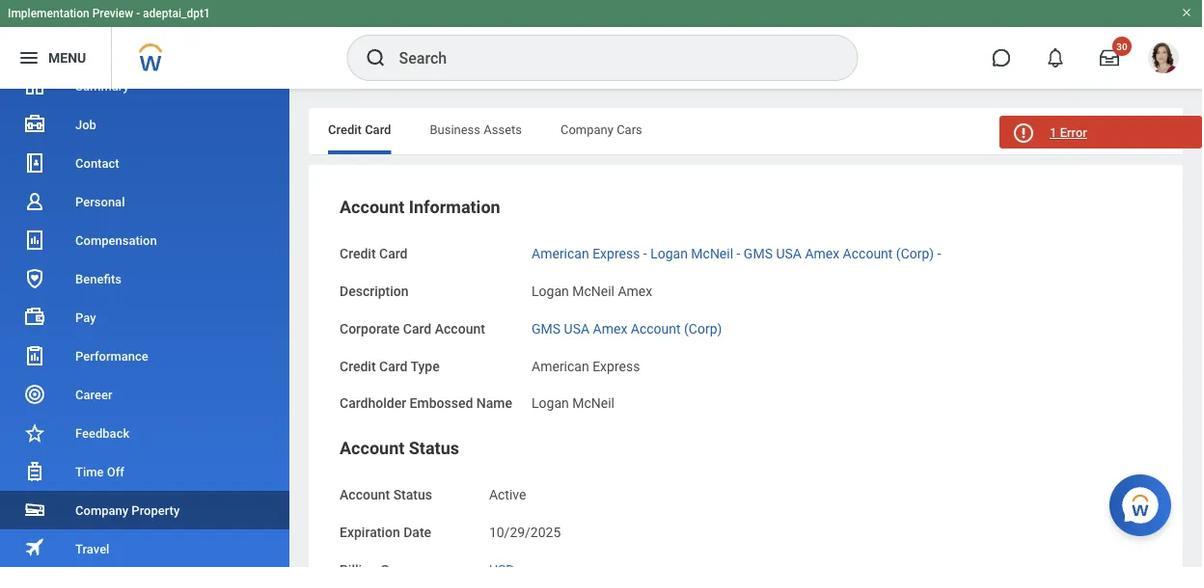 Task type: describe. For each thing, give the bounding box(es) containing it.
cardholder embossed name
[[340, 396, 513, 412]]

benefits image
[[23, 267, 46, 291]]

job link
[[0, 105, 290, 144]]

0 vertical spatial mcneil
[[691, 246, 734, 262]]

account information group
[[340, 196, 1152, 414]]

summary
[[75, 79, 129, 93]]

personal
[[75, 194, 125, 209]]

0 horizontal spatial gms
[[532, 321, 561, 337]]

menu banner
[[0, 0, 1203, 89]]

menu button
[[0, 27, 111, 89]]

card up description
[[379, 246, 408, 262]]

tab list containing credit card
[[309, 108, 1183, 154]]

pay image
[[23, 306, 46, 329]]

close environment banner image
[[1181, 7, 1193, 18]]

american express element
[[532, 355, 640, 374]]

implementation
[[8, 7, 89, 20]]

feedback image
[[23, 422, 46, 445]]

career image
[[23, 383, 46, 406]]

account status group
[[340, 437, 1152, 568]]

error
[[1060, 125, 1088, 140]]

benefits link
[[0, 260, 290, 298]]

logan mcneil amex
[[532, 284, 653, 299]]

benefits
[[75, 272, 122, 286]]

expiration
[[340, 525, 400, 541]]

1 vertical spatial status
[[393, 487, 432, 503]]

1 error
[[1050, 125, 1088, 140]]

compensation image
[[23, 229, 46, 252]]

credit card for account status group
[[328, 122, 391, 137]]

1
[[1050, 125, 1057, 140]]

card up type
[[403, 321, 432, 337]]

personal image
[[23, 190, 46, 213]]

inbox large image
[[1100, 48, 1120, 68]]

feedback
[[75, 426, 130, 441]]

corporate card account
[[340, 321, 485, 337]]

pay
[[75, 310, 96, 325]]

company for company cars
[[561, 122, 614, 137]]

0 vertical spatial usa
[[776, 246, 802, 262]]

active
[[489, 487, 526, 503]]

company for company property
[[75, 503, 128, 518]]

information
[[409, 197, 501, 218]]

business
[[430, 122, 481, 137]]

off
[[107, 465, 124, 479]]

summary link
[[0, 67, 290, 105]]

logan for logan mcneil amex
[[532, 284, 569, 299]]

american express - logan mcneil - gms usa amex account (corp) -
[[532, 246, 942, 262]]

notifications large image
[[1046, 48, 1066, 68]]

Search Workday  search field
[[399, 37, 818, 79]]

career
[[75, 388, 112, 402]]

description element
[[532, 272, 653, 301]]

summary image
[[23, 74, 46, 97]]

expiration date
[[340, 525, 432, 541]]

feedback link
[[0, 414, 290, 453]]

card down search icon
[[365, 122, 391, 137]]

name
[[477, 396, 513, 412]]

mcneil for logan mcneil amex
[[573, 284, 615, 299]]

0 vertical spatial logan
[[651, 246, 688, 262]]

30 button
[[1089, 37, 1132, 79]]

exclamation image
[[1016, 126, 1031, 141]]

0 vertical spatial credit
[[328, 122, 362, 137]]

travel
[[75, 542, 110, 556]]

1 account status from the top
[[340, 438, 459, 459]]

company property image
[[23, 499, 46, 522]]

travel image
[[23, 536, 46, 559]]

company cars
[[561, 122, 643, 137]]

personal link
[[0, 182, 290, 221]]

logan mcneil
[[532, 396, 615, 412]]

- inside menu banner
[[136, 7, 140, 20]]



Task type: vqa. For each thing, say whether or not it's contained in the screenshot.
Credit
yes



Task type: locate. For each thing, give the bounding box(es) containing it.
logan inside cardholder embossed name element
[[532, 396, 569, 412]]

1 vertical spatial usa
[[564, 321, 590, 337]]

express down gms usa amex account (corp)
[[593, 358, 640, 374]]

time
[[75, 465, 104, 479]]

performance link
[[0, 337, 290, 375]]

logan
[[651, 246, 688, 262], [532, 284, 569, 299], [532, 396, 569, 412]]

account information button
[[340, 197, 501, 218]]

logan up the american express element
[[532, 284, 569, 299]]

adeptai_dpt1
[[143, 7, 210, 20]]

1 vertical spatial mcneil
[[573, 284, 615, 299]]

2 vertical spatial credit
[[340, 358, 376, 374]]

company down time off on the left bottom of page
[[75, 503, 128, 518]]

1 vertical spatial american
[[532, 358, 589, 374]]

performance
[[75, 349, 148, 363]]

contact link
[[0, 144, 290, 182]]

cardholder
[[340, 396, 406, 412]]

30
[[1117, 41, 1128, 52]]

credit
[[328, 122, 362, 137], [340, 246, 376, 262], [340, 358, 376, 374]]

gms usa amex account (corp) link
[[532, 317, 722, 337]]

2 vertical spatial amex
[[593, 321, 628, 337]]

list
[[0, 67, 290, 568]]

1 express from the top
[[593, 246, 640, 262]]

express
[[593, 246, 640, 262], [593, 358, 640, 374]]

mcneil inside description element
[[573, 284, 615, 299]]

0 horizontal spatial company
[[75, 503, 128, 518]]

american up cardholder embossed name element
[[532, 358, 589, 374]]

contact image
[[23, 152, 46, 175]]

logan for logan mcneil
[[532, 396, 569, 412]]

0 horizontal spatial (corp)
[[684, 321, 722, 337]]

0 vertical spatial american
[[532, 246, 589, 262]]

0 vertical spatial (corp)
[[897, 246, 935, 262]]

card
[[365, 122, 391, 137], [379, 246, 408, 262], [403, 321, 432, 337], [379, 358, 408, 374]]

american express
[[532, 358, 640, 374]]

logan up description element
[[651, 246, 688, 262]]

0 vertical spatial express
[[593, 246, 640, 262]]

2 american from the top
[[532, 358, 589, 374]]

amex inside description element
[[618, 284, 653, 299]]

10/29/2025
[[489, 525, 561, 541]]

type
[[411, 358, 440, 374]]

status down embossed
[[409, 438, 459, 459]]

account status down cardholder
[[340, 438, 459, 459]]

credit card up description
[[340, 246, 408, 262]]

american for american express
[[532, 358, 589, 374]]

american express - logan mcneil - gms usa amex account (corp) - link
[[532, 242, 942, 262]]

implementation preview -   adeptai_dpt1
[[8, 7, 210, 20]]

date
[[404, 525, 432, 541]]

0 horizontal spatial usa
[[564, 321, 590, 337]]

time off
[[75, 465, 124, 479]]

tab list
[[309, 108, 1183, 154]]

express for american express
[[593, 358, 640, 374]]

1 vertical spatial amex
[[618, 284, 653, 299]]

0 vertical spatial status
[[409, 438, 459, 459]]

gms usa amex account (corp)
[[532, 321, 722, 337]]

company property
[[75, 503, 180, 518]]

credit card for description element
[[340, 246, 408, 262]]

0 vertical spatial gms
[[744, 246, 773, 262]]

0 vertical spatial amex
[[805, 246, 840, 262]]

logan down american express
[[532, 396, 569, 412]]

list containing summary
[[0, 67, 290, 568]]

business assets
[[430, 122, 522, 137]]

embossed
[[410, 396, 473, 412]]

compensation
[[75, 233, 157, 248]]

account
[[340, 197, 405, 218], [843, 246, 893, 262], [435, 321, 485, 337], [631, 321, 681, 337], [340, 438, 405, 459], [340, 487, 390, 503]]

1 vertical spatial logan
[[532, 284, 569, 299]]

amex
[[805, 246, 840, 262], [618, 284, 653, 299], [593, 321, 628, 337]]

justify image
[[17, 46, 41, 69]]

amex for gms usa amex account (corp)
[[593, 321, 628, 337]]

0 vertical spatial company
[[561, 122, 614, 137]]

travel link
[[0, 530, 290, 568]]

company left cars
[[561, 122, 614, 137]]

2 account status from the top
[[340, 487, 432, 503]]

menu
[[48, 50, 86, 66]]

profile logan mcneil image
[[1149, 42, 1180, 77]]

career link
[[0, 375, 290, 414]]

time off image
[[23, 460, 46, 484]]

1 horizontal spatial usa
[[776, 246, 802, 262]]

2 vertical spatial mcneil
[[573, 396, 615, 412]]

expiration date element
[[489, 513, 561, 542]]

credit card down search icon
[[328, 122, 391, 137]]

credit card
[[328, 122, 391, 137], [340, 246, 408, 262]]

1 horizontal spatial company
[[561, 122, 614, 137]]

property
[[132, 503, 180, 518]]

american
[[532, 246, 589, 262], [532, 358, 589, 374]]

mcneil
[[691, 246, 734, 262], [573, 284, 615, 299], [573, 396, 615, 412]]

corporate
[[340, 321, 400, 337]]

status
[[409, 438, 459, 459], [393, 487, 432, 503]]

express for american express - logan mcneil - gms usa amex account (corp) -
[[593, 246, 640, 262]]

usa
[[776, 246, 802, 262], [564, 321, 590, 337]]

1 vertical spatial express
[[593, 358, 640, 374]]

search image
[[364, 46, 388, 69]]

mcneil inside cardholder embossed name element
[[573, 396, 615, 412]]

credit card type
[[340, 358, 440, 374]]

credit for the american express element
[[340, 358, 376, 374]]

1 vertical spatial company
[[75, 503, 128, 518]]

(corp)
[[897, 246, 935, 262], [684, 321, 722, 337]]

amex for logan mcneil amex
[[618, 284, 653, 299]]

assets
[[484, 122, 522, 137]]

account status
[[340, 438, 459, 459], [340, 487, 432, 503]]

account information
[[340, 197, 501, 218]]

description
[[340, 284, 409, 299]]

american for american express - logan mcneil - gms usa amex account (corp) -
[[532, 246, 589, 262]]

job image
[[23, 113, 46, 136]]

1 vertical spatial credit card
[[340, 246, 408, 262]]

1 horizontal spatial (corp)
[[897, 246, 935, 262]]

1 vertical spatial (corp)
[[684, 321, 722, 337]]

1 american from the top
[[532, 246, 589, 262]]

account status button
[[340, 438, 459, 459]]

performance image
[[23, 345, 46, 368]]

compensation link
[[0, 221, 290, 260]]

time off link
[[0, 453, 290, 491]]

status up date
[[393, 487, 432, 503]]

1 error button
[[1000, 116, 1203, 149]]

active element
[[489, 483, 526, 503]]

gms
[[744, 246, 773, 262], [532, 321, 561, 337]]

account status up the expiration date
[[340, 487, 432, 503]]

company property link
[[0, 491, 290, 530]]

0 vertical spatial credit card
[[328, 122, 391, 137]]

logan inside description element
[[532, 284, 569, 299]]

1 vertical spatial credit
[[340, 246, 376, 262]]

1 vertical spatial gms
[[532, 321, 561, 337]]

contact
[[75, 156, 119, 170]]

american up description element
[[532, 246, 589, 262]]

cars
[[617, 122, 643, 137]]

express up description element
[[593, 246, 640, 262]]

2 express from the top
[[593, 358, 640, 374]]

preview
[[92, 7, 133, 20]]

0 vertical spatial account status
[[340, 438, 459, 459]]

card left type
[[379, 358, 408, 374]]

pay link
[[0, 298, 290, 337]]

cardholder embossed name element
[[532, 384, 615, 413]]

1 vertical spatial account status
[[340, 487, 432, 503]]

job
[[75, 117, 96, 132]]

credit for account information group
[[340, 246, 376, 262]]

1 horizontal spatial gms
[[744, 246, 773, 262]]

-
[[136, 7, 140, 20], [644, 246, 647, 262], [737, 246, 741, 262], [938, 246, 942, 262]]

mcneil for logan mcneil
[[573, 396, 615, 412]]

2 vertical spatial logan
[[532, 396, 569, 412]]

company
[[561, 122, 614, 137], [75, 503, 128, 518]]

credit card inside account information group
[[340, 246, 408, 262]]



